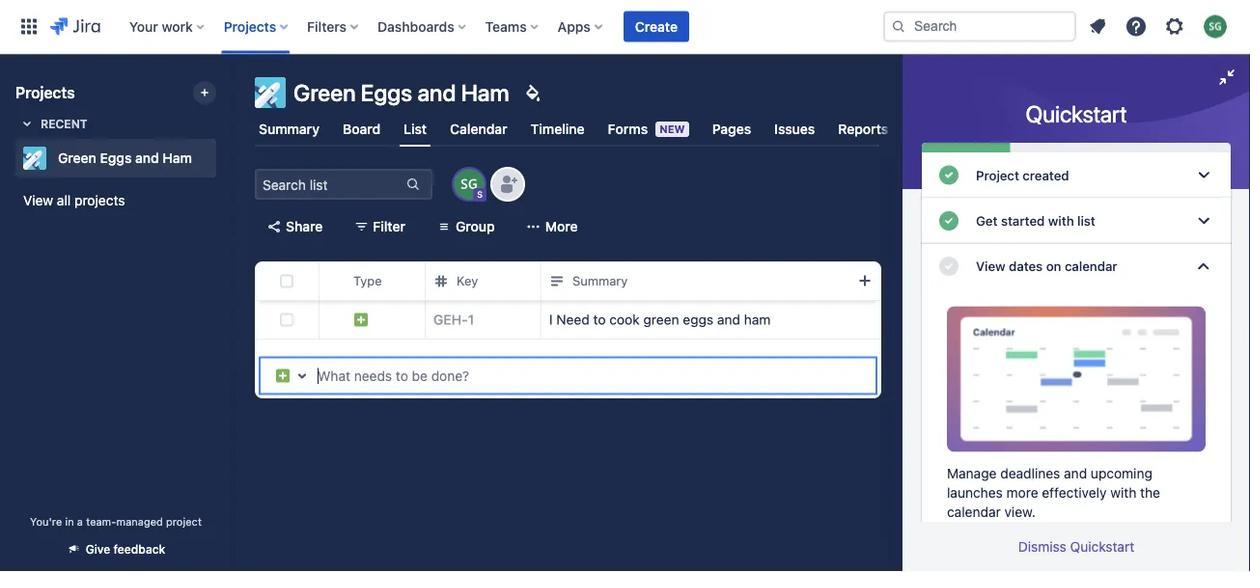 Task type: locate. For each thing, give the bounding box(es) containing it.
dismiss quickstart
[[1018, 539, 1134, 555]]

0 vertical spatial with
[[1048, 213, 1074, 229]]

projects up sidebar navigation icon
[[224, 18, 276, 34]]

reports link
[[834, 112, 892, 147]]

progress bar
[[922, 143, 1231, 153]]

view dates on calendar
[[976, 259, 1117, 274]]

give feedback
[[86, 543, 165, 556]]

0 vertical spatial calendar
[[1065, 259, 1117, 274]]

2 chevron image from the top
[[1192, 255, 1215, 278]]

1 horizontal spatial with
[[1110, 485, 1136, 501]]

projects
[[224, 18, 276, 34], [15, 83, 75, 102]]

0 horizontal spatial with
[[1048, 213, 1074, 229]]

filter
[[373, 219, 405, 235]]

add to starred image
[[210, 147, 234, 170]]

view left the all
[[23, 193, 53, 208]]

green eggs and ham link
[[15, 139, 208, 178]]

0 horizontal spatial eggs
[[100, 150, 132, 166]]

0 vertical spatial view
[[23, 193, 53, 208]]

tab list containing list
[[243, 112, 892, 147]]

and up effectively
[[1064, 465, 1087, 481]]

eggs up the view all projects link
[[100, 150, 132, 166]]

list
[[1077, 213, 1095, 229]]

board link
[[339, 112, 384, 147]]

get started with list
[[976, 213, 1095, 229]]

1 horizontal spatial green
[[293, 79, 356, 106]]

checked image inside get started with list 'dropdown button'
[[937, 209, 960, 232]]

create button
[[623, 11, 689, 42]]

green eggs and ham up list
[[293, 79, 509, 106]]

1 horizontal spatial summary
[[572, 274, 628, 288]]

1 checked image from the top
[[937, 164, 960, 187]]

share
[[286, 219, 323, 235]]

quickstart right dismiss
[[1070, 539, 1134, 555]]

1 chevron image from the top
[[1192, 209, 1215, 232]]

your work button
[[123, 11, 212, 42]]

green down recent
[[58, 150, 96, 166]]

dashboards
[[377, 18, 454, 34]]

calendar right the on
[[1065, 259, 1117, 274]]

jira image
[[50, 15, 100, 38], [50, 15, 100, 38]]

2 checked image from the top
[[937, 209, 960, 232]]

managed
[[116, 515, 163, 528]]

1 vertical spatial with
[[1110, 485, 1136, 501]]

checked image for project
[[937, 164, 960, 187]]

1 horizontal spatial calendar
[[1065, 259, 1117, 274]]

view for view all projects
[[23, 193, 53, 208]]

project created
[[976, 167, 1069, 183]]

key
[[457, 274, 478, 288]]

1 horizontal spatial green eggs and ham
[[293, 79, 509, 106]]

checked image
[[937, 164, 960, 187], [937, 209, 960, 232]]

checked image left get
[[937, 209, 960, 232]]

all
[[57, 193, 71, 208]]

projects up collapse recent projects 'icon'
[[15, 83, 75, 102]]

1 vertical spatial view
[[976, 259, 1005, 274]]

0 vertical spatial checked image
[[937, 164, 960, 187]]

eggs up board
[[361, 79, 412, 106]]

apps button
[[552, 11, 610, 42]]

summary inside summary link
[[259, 121, 319, 137]]

2 row from the top
[[256, 300, 1250, 340]]

geh-1 link
[[433, 310, 474, 330]]

pages
[[712, 121, 751, 137]]

more button
[[514, 211, 589, 242]]

0 vertical spatial projects
[[224, 18, 276, 34]]

1 vertical spatial calendar
[[947, 504, 1001, 520]]

chevron image for view dates on calendar
[[1192, 255, 1215, 278]]

1 vertical spatial projects
[[15, 83, 75, 102]]

issues
[[774, 121, 815, 137]]

manage deadlines and upcoming launches more effectively with the calendar view.
[[947, 465, 1160, 520]]

type
[[353, 274, 382, 288]]

board
[[343, 121, 380, 137]]

0 horizontal spatial projects
[[15, 83, 75, 102]]

chevron image inside get started with list 'dropdown button'
[[1192, 209, 1215, 232]]

to
[[593, 312, 606, 328]]

chevron image
[[1192, 209, 1215, 232], [1192, 255, 1215, 278]]

dismiss quickstart link
[[1018, 539, 1134, 555]]

a
[[77, 515, 83, 528]]

upcoming
[[1091, 465, 1152, 481]]

and
[[417, 79, 456, 106], [135, 150, 159, 166], [717, 312, 740, 328], [1064, 465, 1087, 481]]

green
[[293, 79, 356, 106], [58, 150, 96, 166]]

0 vertical spatial quickstart
[[1026, 100, 1127, 127]]

calendar down launches
[[947, 504, 1001, 520]]

teams button
[[479, 11, 546, 42]]

started
[[1001, 213, 1045, 229]]

0 vertical spatial eggs
[[361, 79, 412, 106]]

create project image
[[197, 85, 212, 100]]

with left the list at the top of the page
[[1048, 213, 1074, 229]]

and left ham
[[717, 312, 740, 328]]

0 horizontal spatial ham
[[163, 150, 192, 166]]

Search field
[[883, 11, 1076, 42]]

summary link
[[255, 112, 323, 147]]

0 horizontal spatial calendar
[[947, 504, 1001, 520]]

more
[[1006, 485, 1038, 501]]

your
[[129, 18, 158, 34]]

quickstart
[[1026, 100, 1127, 127], [1070, 539, 1134, 555]]

1 vertical spatial summary
[[572, 274, 628, 288]]

ham up calendar
[[461, 79, 509, 106]]

1 horizontal spatial ham
[[461, 79, 509, 106]]

banner containing your work
[[0, 0, 1250, 54]]

view left dates
[[976, 259, 1005, 274]]

0 vertical spatial green eggs and ham
[[293, 79, 509, 106]]

summary up search list text field on the top left of the page
[[259, 121, 319, 137]]

1 vertical spatial quickstart
[[1070, 539, 1134, 555]]

1 vertical spatial green
[[58, 150, 96, 166]]

calendar
[[450, 121, 507, 137]]

calendar inside manage deadlines and upcoming launches more effectively with the calendar view.
[[947, 504, 1001, 520]]

button to open the fields dropdown. open the fields dropdown to add fields to list view or create a new field image
[[853, 269, 876, 292]]

checked image left project
[[937, 164, 960, 187]]

geh-1
[[433, 312, 474, 328]]

calendar
[[1065, 259, 1117, 274], [947, 504, 1001, 520]]

you're
[[30, 515, 62, 528]]

checked image for get
[[937, 209, 960, 232]]

green eggs and ham up the view all projects link
[[58, 150, 192, 166]]

primary element
[[12, 0, 883, 54]]

tab list
[[243, 112, 892, 147]]

ham
[[744, 312, 771, 328]]

1 row from the top
[[256, 262, 1250, 301]]

feedback
[[113, 543, 165, 556]]

1 vertical spatial green eggs and ham
[[58, 150, 192, 166]]

dismiss
[[1018, 539, 1066, 555]]

ham left the 'add to starred' image
[[163, 150, 192, 166]]

summary
[[259, 121, 319, 137], [572, 274, 628, 288]]

green eggs and ham
[[293, 79, 509, 106], [58, 150, 192, 166]]

0 horizontal spatial green eggs and ham
[[58, 150, 192, 166]]

deadlines
[[1000, 465, 1060, 481]]

summary up to on the bottom
[[572, 274, 628, 288]]

0 vertical spatial green
[[293, 79, 356, 106]]

timeline
[[531, 121, 585, 137]]

1 vertical spatial chevron image
[[1192, 255, 1215, 278]]

i
[[549, 312, 553, 328]]

table
[[256, 262, 1250, 354]]

0 horizontal spatial green
[[58, 150, 96, 166]]

create
[[635, 18, 678, 34]]

table containing geh-1
[[256, 262, 1250, 354]]

0 horizontal spatial summary
[[259, 121, 319, 137]]

guide
[[959, 544, 996, 560]]

eggs
[[361, 79, 412, 106], [100, 150, 132, 166]]

0 horizontal spatial view
[[23, 193, 53, 208]]

0 vertical spatial summary
[[259, 121, 319, 137]]

1 vertical spatial ham
[[163, 150, 192, 166]]

and up the view all projects link
[[135, 150, 159, 166]]

summary inside row
[[572, 274, 628, 288]]

1 horizontal spatial projects
[[224, 18, 276, 34]]

1 horizontal spatial view
[[976, 259, 1005, 274]]

guide me button
[[947, 536, 1031, 567]]

quickstart up project created dropdown button
[[1026, 100, 1127, 127]]

get
[[976, 213, 998, 229]]

0 vertical spatial chevron image
[[1192, 209, 1215, 232]]

1 vertical spatial checked image
[[937, 209, 960, 232]]

list
[[404, 121, 427, 137]]

with down upcoming on the bottom of page
[[1110, 485, 1136, 501]]

get started with list button
[[922, 198, 1231, 244]]

with
[[1048, 213, 1074, 229], [1110, 485, 1136, 501]]

row
[[256, 262, 1250, 301], [256, 300, 1250, 340]]

view inside dropdown button
[[976, 259, 1005, 274]]

banner
[[0, 0, 1250, 54]]

appswitcher icon image
[[17, 15, 41, 38]]

green up summary link
[[293, 79, 356, 106]]



Task type: vqa. For each thing, say whether or not it's contained in the screenshot.
1
yes



Task type: describe. For each thing, give the bounding box(es) containing it.
teams
[[485, 18, 527, 34]]

give feedback button
[[55, 534, 177, 565]]

lead image
[[275, 368, 291, 384]]

calendar inside dropdown button
[[1065, 259, 1117, 274]]

team-
[[86, 515, 116, 528]]

work
[[162, 18, 193, 34]]

add people image
[[496, 173, 519, 196]]

sam green image
[[454, 169, 485, 200]]

pages link
[[708, 112, 755, 147]]

projects
[[74, 193, 125, 208]]

your work
[[129, 18, 193, 34]]

Search list text field
[[257, 171, 403, 198]]

apps
[[558, 18, 591, 34]]

share button
[[255, 211, 334, 242]]

launches
[[947, 485, 1003, 501]]

ham inside green eggs and ham link
[[163, 150, 192, 166]]

give
[[86, 543, 110, 556]]

view dates on calendar button
[[922, 244, 1231, 289]]

1 horizontal spatial eggs
[[361, 79, 412, 106]]

projects inside projects dropdown button
[[224, 18, 276, 34]]

0 vertical spatial ham
[[461, 79, 509, 106]]

group
[[456, 219, 495, 235]]

manage
[[947, 465, 997, 481]]

geh-
[[433, 312, 468, 328]]

settings image
[[1163, 15, 1186, 38]]

view.
[[1004, 504, 1036, 520]]

more
[[545, 219, 578, 235]]

eggs
[[683, 312, 713, 328]]

search image
[[891, 19, 906, 34]]

1
[[468, 312, 474, 328]]

you're in a team-managed project
[[30, 515, 202, 528]]

group button
[[425, 211, 507, 242]]

forms
[[608, 121, 648, 137]]

timeline link
[[527, 112, 588, 147]]

minimize image
[[1215, 66, 1238, 89]]

1 vertical spatial eggs
[[100, 150, 132, 166]]

projects button
[[218, 11, 296, 42]]

with inside manage deadlines and upcoming launches more effectively with the calendar view.
[[1110, 485, 1136, 501]]

reports
[[838, 121, 888, 137]]

What needs to be done? - Press the "Enter" key to submit or the "Escape" key to cancel. text field
[[318, 366, 862, 386]]

filters
[[307, 18, 347, 34]]

help image
[[1125, 15, 1148, 38]]

green
[[643, 312, 679, 328]]

in
[[65, 515, 74, 528]]

and up list
[[417, 79, 456, 106]]

project created button
[[922, 153, 1231, 198]]

filter button
[[342, 211, 417, 242]]

recent
[[41, 117, 87, 130]]

row containing geh-1
[[256, 300, 1250, 340]]

dashboards button
[[372, 11, 474, 42]]

view for view dates on calendar
[[976, 259, 1005, 274]]

guide me
[[959, 544, 1019, 560]]

project
[[166, 515, 202, 528]]

and inside manage deadlines and upcoming launches more effectively with the calendar view.
[[1064, 465, 1087, 481]]

collapse recent projects image
[[15, 112, 39, 135]]

view all projects link
[[15, 183, 216, 218]]

sidebar navigation image
[[210, 77, 253, 116]]

the
[[1140, 485, 1160, 501]]

row containing type
[[256, 262, 1250, 301]]

new
[[659, 123, 685, 136]]

view all projects
[[23, 193, 125, 208]]

chevron image for get started with list
[[1192, 209, 1215, 232]]

issues link
[[770, 112, 819, 147]]

effectively
[[1042, 485, 1107, 501]]

calendar link
[[446, 112, 511, 147]]

created
[[1023, 167, 1069, 183]]

chevron image
[[1192, 164, 1215, 187]]

dates
[[1009, 259, 1043, 274]]

project
[[976, 167, 1019, 183]]

me
[[999, 544, 1019, 560]]

checked image
[[937, 255, 960, 278]]

filters button
[[301, 11, 366, 42]]

lead image
[[353, 312, 369, 328]]

your profile and settings image
[[1204, 15, 1227, 38]]

i need to cook green eggs and ham
[[549, 312, 771, 328]]

with inside 'dropdown button'
[[1048, 213, 1074, 229]]

cook
[[609, 312, 640, 328]]

on
[[1046, 259, 1061, 274]]

set background color image
[[521, 81, 544, 104]]

need
[[556, 312, 590, 328]]

notifications image
[[1086, 15, 1109, 38]]



